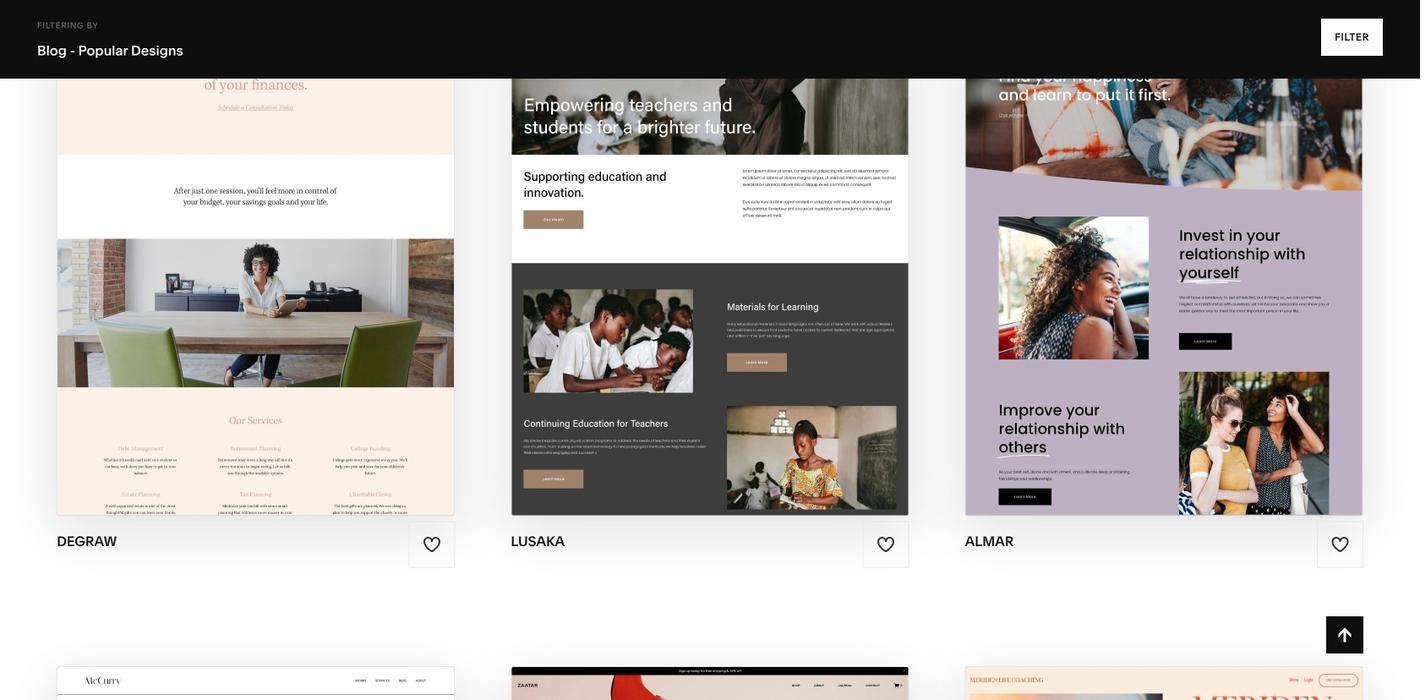 Task type: vqa. For each thing, say whether or not it's contained in the screenshot.
"Add Oranssi to your favorites list" icon
no



Task type: locate. For each thing, give the bounding box(es) containing it.
add almar to your favorites list image
[[1331, 535, 1350, 554]]

add degraw to your favorites list image
[[423, 535, 441, 554]]

zaatar image
[[512, 667, 909, 700]]

add lusaka to your favorites list image
[[877, 535, 896, 554]]

mccurry image
[[58, 667, 454, 700]]



Task type: describe. For each thing, give the bounding box(es) containing it.
meriden image
[[966, 667, 1363, 700]]

degraw image
[[58, 0, 454, 515]]

lusaka image
[[512, 0, 909, 515]]

back to top image
[[1336, 626, 1355, 644]]

almar image
[[966, 0, 1363, 515]]



